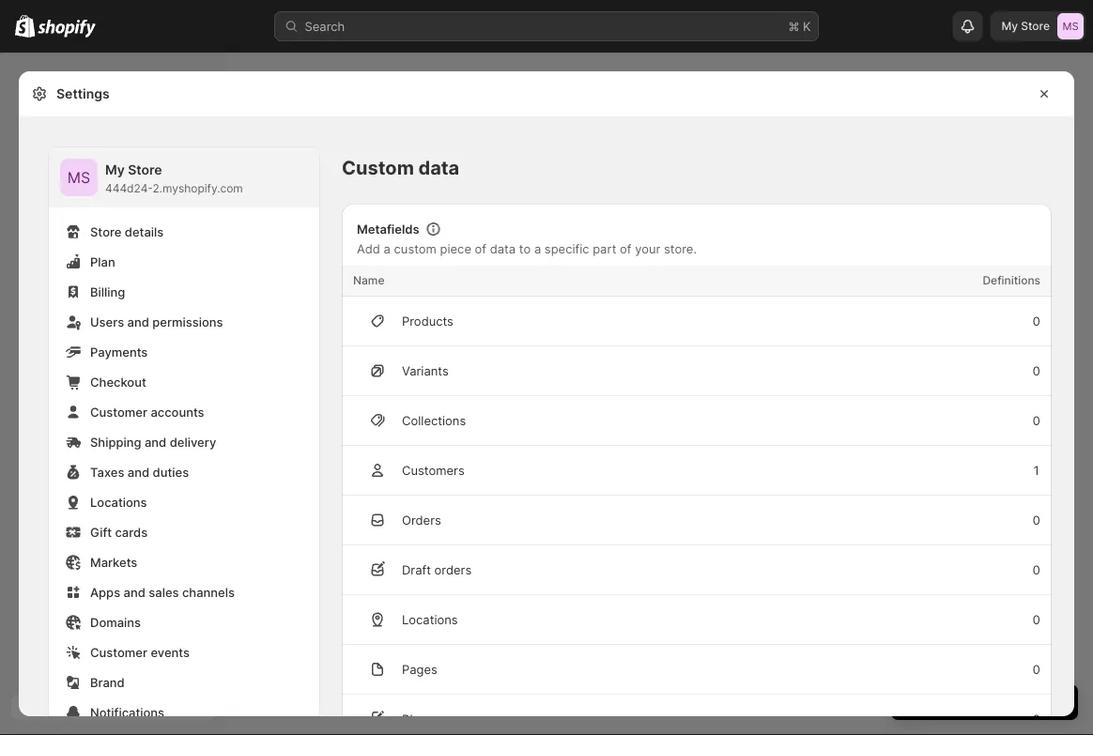 Task type: locate. For each thing, give the bounding box(es) containing it.
444d24-
[[105, 182, 153, 195]]

7 0 from the top
[[1033, 662, 1041, 677]]

of right part
[[620, 241, 632, 256]]

domains link
[[60, 610, 308, 636]]

0 for collections
[[1033, 413, 1041, 428]]

customer events
[[90, 645, 190, 660]]

k
[[803, 19, 811, 33]]

customer for customer events
[[90, 645, 147, 660]]

6 0 from the top
[[1033, 612, 1041, 627]]

draft
[[402, 563, 431, 577]]

data right custom
[[419, 156, 460, 179]]

and
[[127, 315, 149, 329], [145, 435, 166, 449], [128, 465, 149, 480], [124, 585, 145, 600]]

definitions
[[983, 274, 1041, 287]]

search
[[305, 19, 345, 33]]

brand link
[[60, 670, 308, 696]]

my inside my store 444d24-2.myshopify.com
[[105, 162, 125, 178]]

2 vertical spatial store
[[90, 225, 121, 239]]

1 vertical spatial locations
[[402, 612, 458, 627]]

0 horizontal spatial locations
[[90, 495, 147, 510]]

0 vertical spatial store
[[1021, 19, 1050, 33]]

metafields
[[357, 222, 420, 236]]

1 horizontal spatial of
[[620, 241, 632, 256]]

1 customer from the top
[[90, 405, 147, 419]]

1 a from the left
[[384, 241, 391, 256]]

my store 444d24-2.myshopify.com
[[105, 162, 243, 195]]

0 for pages
[[1033, 662, 1041, 677]]

store left my store icon at the right of page
[[1021, 19, 1050, 33]]

and down customer accounts
[[145, 435, 166, 449]]

5 0 from the top
[[1033, 563, 1041, 577]]

2 customer from the top
[[90, 645, 147, 660]]

orders
[[402, 513, 441, 527]]

and right taxes
[[128, 465, 149, 480]]

my up 444d24-
[[105, 162, 125, 178]]

channels
[[182, 585, 235, 600]]

a
[[384, 241, 391, 256], [534, 241, 541, 256]]

customer
[[90, 405, 147, 419], [90, 645, 147, 660]]

events
[[151, 645, 190, 660]]

data
[[419, 156, 460, 179], [490, 241, 516, 256]]

0 for blogs
[[1033, 712, 1041, 727]]

notifications link
[[60, 700, 308, 726]]

0 vertical spatial customer
[[90, 405, 147, 419]]

taxes and duties
[[90, 465, 189, 480]]

custom
[[394, 241, 437, 256]]

shipping and delivery link
[[60, 429, 308, 456]]

0 horizontal spatial store
[[90, 225, 121, 239]]

a right "add"
[[384, 241, 391, 256]]

billing
[[90, 285, 125, 299]]

pages
[[402, 662, 438, 677]]

custom data
[[342, 156, 460, 179]]

2 horizontal spatial store
[[1021, 19, 1050, 33]]

0 horizontal spatial data
[[419, 156, 460, 179]]

1 vertical spatial customer
[[90, 645, 147, 660]]

0 vertical spatial my
[[1002, 19, 1018, 33]]

store inside my store 444d24-2.myshopify.com
[[128, 162, 162, 178]]

0 vertical spatial data
[[419, 156, 460, 179]]

0 for locations
[[1033, 612, 1041, 627]]

my left my store icon at the right of page
[[1002, 19, 1018, 33]]

1 vertical spatial data
[[490, 241, 516, 256]]

add a custom piece of data to a specific part of your store.
[[357, 241, 697, 256]]

and for users
[[127, 315, 149, 329]]

delivery
[[170, 435, 216, 449]]

8 0 from the top
[[1033, 712, 1041, 727]]

a right to
[[534, 241, 541, 256]]

checkout
[[90, 375, 146, 389]]

and inside "link"
[[145, 435, 166, 449]]

of right piece
[[475, 241, 487, 256]]

store up 444d24-
[[128, 162, 162, 178]]

1 horizontal spatial my
[[1002, 19, 1018, 33]]

3 0 from the top
[[1033, 413, 1041, 428]]

4 0 from the top
[[1033, 513, 1041, 527]]

to
[[519, 241, 531, 256]]

1 of from the left
[[475, 241, 487, 256]]

customer events link
[[60, 640, 308, 666]]

locations up gift cards
[[90, 495, 147, 510]]

and right users
[[127, 315, 149, 329]]

gift
[[90, 525, 112, 540]]

payments
[[90, 345, 148, 359]]

locations down draft orders
[[402, 612, 458, 627]]

users and permissions link
[[60, 309, 308, 335]]

data left to
[[490, 241, 516, 256]]

markets link
[[60, 550, 308, 576]]

1 horizontal spatial a
[[534, 241, 541, 256]]

duties
[[153, 465, 189, 480]]

2 0 from the top
[[1033, 364, 1041, 378]]

store details
[[90, 225, 164, 239]]

and for apps
[[124, 585, 145, 600]]

1 0 from the top
[[1033, 314, 1041, 328]]

1 horizontal spatial store
[[128, 162, 162, 178]]

1 horizontal spatial data
[[490, 241, 516, 256]]

and right apps
[[124, 585, 145, 600]]

ms button
[[60, 159, 98, 196]]

1 vertical spatial my
[[105, 162, 125, 178]]

billing link
[[60, 279, 308, 305]]

store inside store details link
[[90, 225, 121, 239]]

0 for products
[[1033, 314, 1041, 328]]

of
[[475, 241, 487, 256], [620, 241, 632, 256]]

locations
[[90, 495, 147, 510], [402, 612, 458, 627]]

users
[[90, 315, 124, 329]]

customer down domains
[[90, 645, 147, 660]]

0
[[1033, 314, 1041, 328], [1033, 364, 1041, 378], [1033, 413, 1041, 428], [1033, 513, 1041, 527], [1033, 563, 1041, 577], [1033, 612, 1041, 627], [1033, 662, 1041, 677], [1033, 712, 1041, 727]]

apps and sales channels link
[[60, 580, 308, 606]]

draft orders
[[402, 563, 472, 577]]

dialog
[[1082, 71, 1093, 736]]

customer accounts link
[[60, 399, 308, 426]]

my
[[1002, 19, 1018, 33], [105, 162, 125, 178]]

1
[[1033, 463, 1041, 478]]

my for my store 444d24-2.myshopify.com
[[105, 162, 125, 178]]

taxes
[[90, 465, 124, 480]]

sales
[[149, 585, 179, 600]]

products
[[402, 314, 454, 328]]

customer down checkout at left
[[90, 405, 147, 419]]

0 for variants
[[1033, 364, 1041, 378]]

accounts
[[151, 405, 204, 419]]

shopify image
[[38, 19, 96, 38]]

0 horizontal spatial of
[[475, 241, 487, 256]]

1 vertical spatial store
[[128, 162, 162, 178]]

my store
[[1002, 19, 1050, 33]]

store
[[1021, 19, 1050, 33], [128, 162, 162, 178], [90, 225, 121, 239]]

my for my store
[[1002, 19, 1018, 33]]

0 horizontal spatial my
[[105, 162, 125, 178]]

store up "plan"
[[90, 225, 121, 239]]

0 horizontal spatial a
[[384, 241, 391, 256]]

0 vertical spatial locations
[[90, 495, 147, 510]]



Task type: describe. For each thing, give the bounding box(es) containing it.
your
[[635, 241, 661, 256]]

cards
[[115, 525, 148, 540]]

name
[[353, 274, 385, 287]]

settings
[[56, 86, 110, 102]]

permissions
[[152, 315, 223, 329]]

orders
[[435, 563, 472, 577]]

locations inside shop settings menu element
[[90, 495, 147, 510]]

2 a from the left
[[534, 241, 541, 256]]

details
[[125, 225, 164, 239]]

locations link
[[60, 489, 308, 516]]

and for shipping
[[145, 435, 166, 449]]

plan
[[90, 255, 115, 269]]

brand
[[90, 675, 125, 690]]

variants
[[402, 364, 449, 378]]

and for taxes
[[128, 465, 149, 480]]

blogs
[[402, 712, 434, 727]]

store details link
[[60, 219, 308, 245]]

piece
[[440, 241, 472, 256]]

markets
[[90, 555, 137, 570]]

1 horizontal spatial locations
[[402, 612, 458, 627]]

apps
[[90, 585, 120, 600]]

part
[[593, 241, 617, 256]]

my store image
[[60, 159, 98, 196]]

shipping and delivery
[[90, 435, 216, 449]]

gift cards link
[[60, 519, 308, 546]]

custom
[[342, 156, 414, 179]]

shopify image
[[15, 15, 35, 37]]

taxes and duties link
[[60, 459, 308, 486]]

0 for orders
[[1033, 513, 1041, 527]]

⌘
[[789, 19, 800, 33]]

gift cards
[[90, 525, 148, 540]]

store.
[[664, 241, 697, 256]]

apps and sales channels
[[90, 585, 235, 600]]

domains
[[90, 615, 141, 630]]

shop settings menu element
[[49, 147, 319, 736]]

add
[[357, 241, 380, 256]]

2 of from the left
[[620, 241, 632, 256]]

specific
[[545, 241, 589, 256]]

collections
[[402, 413, 466, 428]]

⌘ k
[[789, 19, 811, 33]]

checkout link
[[60, 369, 308, 395]]

store for my store 444d24-2.myshopify.com
[[128, 162, 162, 178]]

notifications
[[90, 705, 164, 720]]

users and permissions
[[90, 315, 223, 329]]

2.myshopify.com
[[153, 182, 243, 195]]

settings dialog
[[19, 71, 1075, 736]]

my store image
[[1058, 13, 1084, 39]]

customers
[[402, 463, 465, 478]]

payments link
[[60, 339, 308, 365]]

store for my store
[[1021, 19, 1050, 33]]

customer for customer accounts
[[90, 405, 147, 419]]

shipping
[[90, 435, 141, 449]]

0 for draft orders
[[1033, 563, 1041, 577]]

plan link
[[60, 249, 308, 275]]

customer accounts
[[90, 405, 204, 419]]



Task type: vqa. For each thing, say whether or not it's contained in the screenshot.
the "Variant"
no



